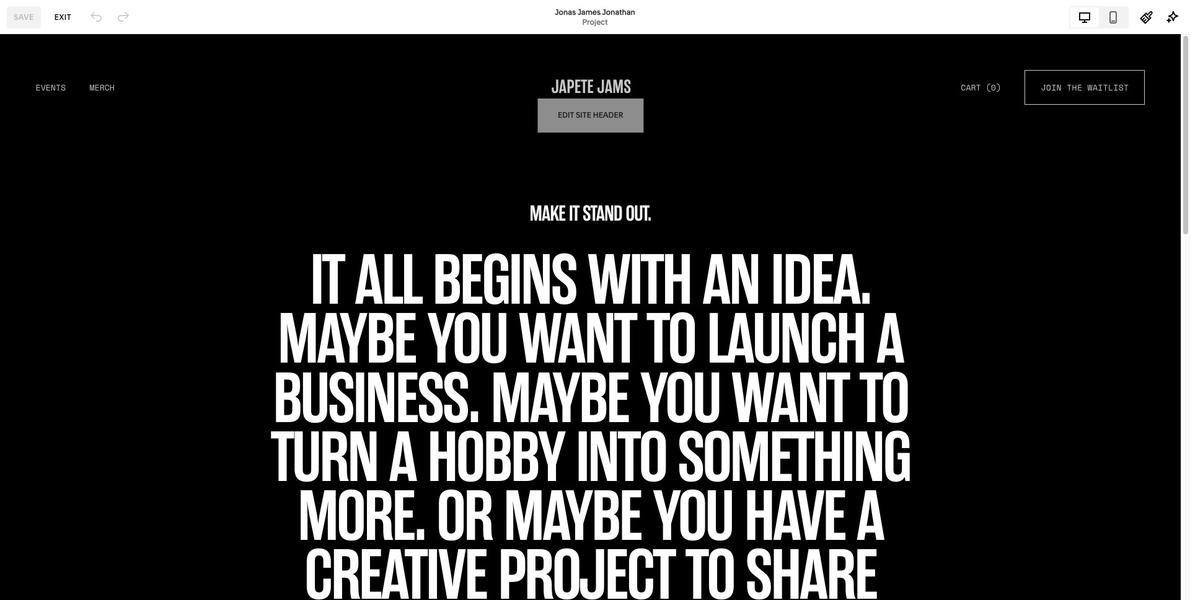 Task type: locate. For each thing, give the bounding box(es) containing it.
tab list
[[1071, 7, 1128, 27]]

website button
[[0, 14, 71, 41]]

save
[[14, 12, 34, 21]]

exit button
[[48, 6, 78, 28]]

james
[[578, 7, 601, 16]]

project
[[582, 17, 608, 26]]

jonas
[[555, 7, 576, 16]]

jonas james jonathan project
[[555, 7, 635, 26]]



Task type: vqa. For each thing, say whether or not it's contained in the screenshot.
Upgrade
no



Task type: describe. For each thing, give the bounding box(es) containing it.
website
[[24, 22, 58, 32]]

jonathan
[[602, 7, 635, 16]]

exit
[[54, 12, 71, 21]]

save button
[[7, 6, 41, 28]]



